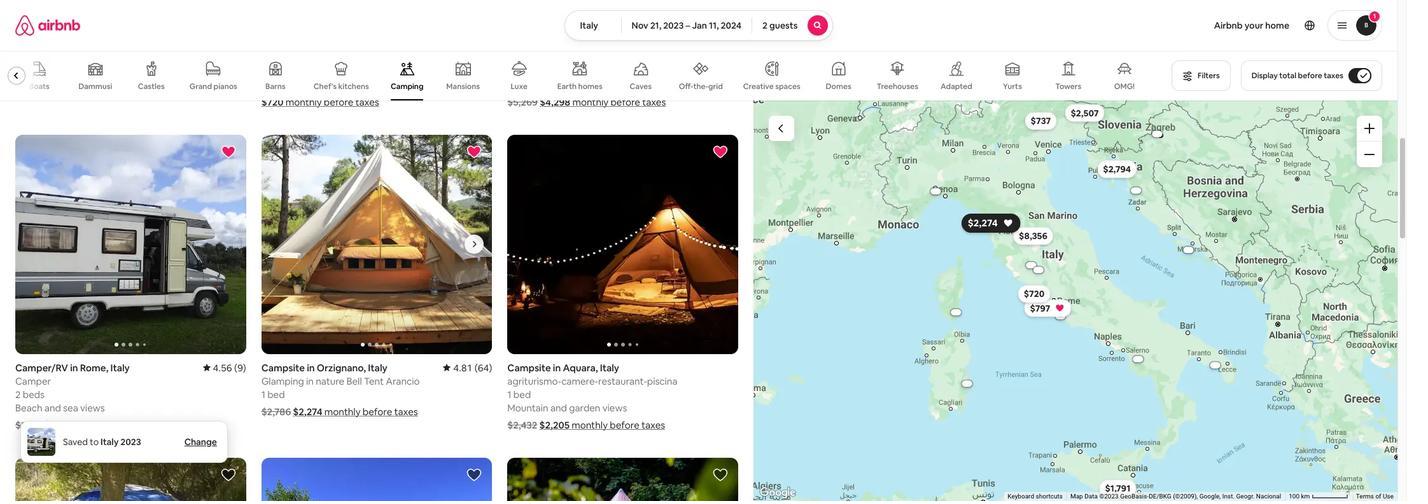 Task type: describe. For each thing, give the bounding box(es) containing it.
italy inside button
[[580, 20, 598, 31]]

camper/rv in civitavecchia, italy roast in the hills immersed in the green  sea view 3 beds sea and garden views $720 monthly before taxes
[[261, 39, 471, 108]]

views inside camper/rv in rome, italy camper 2 beds beach and sea views $1,102 $797 monthly before taxes
[[80, 402, 105, 414]]

pianos
[[214, 81, 237, 92]]

views inside camper/rv in civitavecchia, italy roast in the hills immersed in the green  sea view 3 beds sea and garden views $720 monthly before taxes
[[332, 79, 356, 91]]

1 inside campsite in orzignano, italy glamping in nature bell tent arancio 1 bed $2,786 $2,274 monthly before taxes
[[261, 389, 265, 401]]

$2,205 button
[[1126, 356, 1151, 363]]

add to wishlist: campsite in jelsa, croatia image
[[221, 468, 236, 483]]

before right total
[[1298, 71, 1323, 81]]

grand
[[190, 81, 212, 92]]

barns
[[265, 81, 286, 92]]

saved
[[63, 437, 88, 448]]

©2023
[[1100, 493, 1119, 500]]

$720 button
[[1018, 285, 1051, 303]]

(3)
[[480, 39, 492, 51]]

–
[[686, 20, 690, 31]]

spaces
[[775, 81, 801, 92]]

$1,791
[[1105, 483, 1131, 495]]

taxes inside camper/rv in civitavecchia, italy roast in the hills immersed in the green  sea view 3 beds sea and garden views $720 monthly before taxes
[[356, 96, 379, 108]]

glamping for campsite in orzignano, italy glamping in nature bell tent arancio 1 bed $2,786 $2,274 monthly before taxes
[[261, 375, 304, 387]]

$5,269
[[508, 96, 538, 108]]

change button
[[184, 437, 217, 448]]

keyboard shortcuts
[[1008, 493, 1063, 500]]

in left orzignano,
[[307, 362, 315, 374]]

creative spaces
[[743, 81, 801, 92]]

bed inside tent in zagreb, croatia zaluka urban glamping 1 bed $4,983 monthly before taxes
[[21, 66, 39, 78]]

$2,786
[[261, 406, 291, 418]]

tent in sorano, italy glamping in nature with a magnificent view 2 beds garden and valley views $5,269 $4,298 monthly before taxes
[[508, 39, 696, 108]]

data
[[1085, 493, 1098, 500]]

$2,794
[[1103, 164, 1131, 175]]

4.56 out of 5 average rating,  9 reviews image
[[203, 362, 246, 374]]

omg!
[[1114, 81, 1135, 92]]

$2,205 inside campsite in aquara, italy agriturismo-camere-restaurant-piscina 1 bed mountain and garden views $2,432 $2,205 monthly before taxes
[[540, 419, 570, 431]]

arancio
[[386, 375, 420, 387]]

2 inside camper/rv in rome, italy camper 2 beds beach and sea views $1,102 $797 monthly before taxes
[[15, 389, 21, 401]]

zoom out image
[[1365, 150, 1375, 160]]

castles
[[138, 81, 165, 92]]

valley
[[561, 79, 586, 91]]

taxes inside campsite in aquara, italy agriturismo-camere-restaurant-piscina 1 bed mountain and garden views $2,432 $2,205 monthly before taxes
[[642, 419, 665, 431]]

in inside campsite in aquara, italy agriturismo-camere-restaurant-piscina 1 bed mountain and garden views $2,432 $2,205 monthly before taxes
[[553, 362, 561, 374]]

luxe
[[511, 81, 528, 92]]

creative
[[743, 81, 774, 92]]

2 the from the left
[[389, 52, 404, 64]]

campsite for campsite in aquara, italy agriturismo-camere-restaurant-piscina 1 bed mountain and garden views $2,432 $2,205 monthly before taxes
[[508, 362, 551, 374]]

4.81
[[453, 362, 473, 374]]

italy for camper/rv in rome, italy camper 2 beds beach and sea views $1,102 $797 monthly before taxes
[[110, 362, 130, 374]]

100 km
[[1289, 493, 1312, 500]]

before inside tent in sorano, italy glamping in nature with a magnificent view 2 beds garden and valley views $5,269 $4,298 monthly before taxes
[[611, 96, 640, 108]]

and inside camper/rv in rome, italy camper 2 beds beach and sea views $1,102 $797 monthly before taxes
[[44, 402, 61, 414]]

2 guests
[[763, 20, 798, 31]]

in down sorano,
[[552, 52, 560, 64]]

zaluka
[[15, 52, 44, 64]]

sea inside camper/rv in civitavecchia, italy roast in the hills immersed in the green  sea view 3 beds sea and garden views $720 monthly before taxes
[[434, 52, 449, 64]]

monthly inside campsite in orzignano, italy glamping in nature bell tent arancio 1 bed $2,786 $2,274 monthly before taxes
[[324, 406, 361, 418]]

1 inside "1" dropdown button
[[1374, 12, 1376, 20]]

italy for campsite in aquara, italy agriturismo-camere-restaurant-piscina 1 bed mountain and garden views $2,432 $2,205 monthly before taxes
[[600, 362, 619, 374]]

map data ©2023 geobasis-de/bkg (©2009), google, inst. geogr. nacional
[[1071, 493, 1282, 500]]

(22)
[[229, 39, 246, 51]]

italy for campsite in orzignano, italy glamping in nature bell tent arancio 1 bed $2,786 $2,274 monthly before taxes
[[368, 362, 387, 374]]

terms
[[1356, 493, 1374, 500]]

earth
[[557, 81, 577, 92]]

monthly inside camper/rv in rome, italy camper 2 beds beach and sea views $1,102 $797 monthly before taxes
[[68, 419, 104, 431]]

(9)
[[234, 362, 246, 374]]

profile element
[[849, 0, 1383, 51]]

dammusi
[[78, 81, 112, 92]]

campsite in aquara, italy agriturismo-camere-restaurant-piscina 1 bed mountain and garden views $2,432 $2,205 monthly before taxes
[[508, 362, 678, 431]]

taxes right total
[[1324, 71, 1344, 81]]

green
[[406, 52, 432, 64]]

4.81 (64)
[[453, 362, 492, 374]]

camper/rv for camper
[[15, 362, 68, 374]]

google image
[[757, 485, 799, 502]]

immersed
[[333, 52, 377, 64]]

4.95 (22)
[[207, 39, 246, 51]]

(©2009),
[[1173, 493, 1198, 500]]

$4,983
[[15, 83, 46, 95]]

3
[[261, 66, 267, 78]]

home
[[1266, 20, 1290, 31]]

$797 inside camper/rv in rome, italy camper 2 beds beach and sea views $1,102 $797 monthly before taxes
[[44, 419, 66, 431]]

in inside tent in zagreb, croatia zaluka urban glamping 1 bed $4,983 monthly before taxes
[[37, 39, 45, 51]]

geobasis-
[[1120, 493, 1149, 500]]

beds inside tent in sorano, italy glamping in nature with a magnificent view 2 beds garden and valley views $5,269 $4,298 monthly before taxes
[[515, 66, 537, 78]]

$8,356 button
[[1013, 227, 1053, 245]]

monthly inside tent in zagreb, croatia zaluka urban glamping 1 bed $4,983 monthly before taxes
[[48, 83, 84, 95]]

views inside campsite in aquara, italy agriturismo-camere-restaurant-piscina 1 bed mountain and garden views $2,432 $2,205 monthly before taxes
[[603, 402, 627, 414]]

a
[[614, 52, 619, 64]]

in inside camper/rv in rome, italy camper 2 beds beach and sea views $1,102 $797 monthly before taxes
[[70, 362, 78, 374]]

piscina
[[647, 375, 678, 387]]

total
[[1280, 71, 1297, 81]]

roast
[[261, 52, 286, 64]]

nov 21, 2023 – jan 11, 2024 button
[[621, 10, 752, 41]]

nov
[[632, 20, 648, 31]]

glamping for tent in sorano, italy glamping in nature with a magnificent view 2 beds garden and valley views $5,269 $4,298 monthly before taxes
[[508, 52, 550, 64]]

2024
[[721, 20, 742, 31]]

glamping inside tent in zagreb, croatia zaluka urban glamping 1 bed $4,983 monthly before taxes
[[75, 52, 118, 64]]

5.0
[[465, 39, 478, 51]]

to
[[90, 437, 99, 448]]

filters button
[[1172, 60, 1231, 91]]

$720 inside camper/rv in civitavecchia, italy roast in the hills immersed in the green  sea view 3 beds sea and garden views $720 monthly before taxes
[[261, 96, 284, 108]]

agriturismo-
[[508, 375, 562, 387]]

$737 button
[[1025, 112, 1057, 130]]

$797 button
[[1024, 300, 1072, 317]]

your
[[1245, 20, 1264, 31]]

homes
[[578, 81, 603, 92]]

(18)
[[721, 39, 738, 51]]

nature for orzignano,
[[316, 375, 345, 387]]

earth homes
[[557, 81, 603, 92]]

remove from wishlist: camper/rv in rome, italy image
[[221, 145, 236, 160]]

restaurant-
[[598, 375, 647, 387]]

keyboard shortcuts button
[[1008, 493, 1063, 502]]

tent for tent in zagreb, croatia zaluka urban glamping 1 bed $4,983 monthly before taxes
[[15, 39, 35, 51]]

garden inside camper/rv in civitavecchia, italy roast in the hills immersed in the green  sea view 3 beds sea and garden views $720 monthly before taxes
[[298, 79, 329, 91]]

1 inside campsite in aquara, italy agriturismo-camere-restaurant-piscina 1 bed mountain and garden views $2,432 $2,205 monthly before taxes
[[508, 389, 512, 401]]

terms of use link
[[1356, 493, 1394, 500]]

$2,507 button
[[1065, 104, 1105, 122]]

display
[[1252, 71, 1278, 81]]

taxes inside campsite in orzignano, italy glamping in nature bell tent arancio 1 bed $2,786 $2,274 monthly before taxes
[[394, 406, 418, 418]]

filters
[[1198, 71, 1220, 81]]

adapted
[[941, 81, 973, 92]]

off-the-grid
[[679, 81, 723, 92]]

and inside tent in sorano, italy glamping in nature with a magnificent view 2 beds garden and valley views $5,269 $4,298 monthly before taxes
[[543, 79, 559, 91]]

camper/rv for roast
[[261, 39, 314, 51]]

group containing off-the-grid
[[0, 51, 1157, 101]]



Task type: locate. For each thing, give the bounding box(es) containing it.
2 horizontal spatial bed
[[514, 389, 531, 401]]

in left rome,
[[70, 362, 78, 374]]

1 vertical spatial $797
[[44, 419, 66, 431]]

monthly down 'camere-'
[[572, 419, 608, 431]]

campsite right (9)
[[261, 362, 305, 374]]

before
[[1298, 71, 1323, 81], [86, 83, 116, 95], [324, 96, 353, 108], [611, 96, 640, 108], [363, 406, 392, 418], [106, 419, 136, 431], [610, 419, 640, 431]]

camere-
[[562, 375, 598, 387]]

0 horizontal spatial 2023
[[121, 437, 141, 448]]

$720 down $8,356 on the right top
[[1024, 289, 1045, 300]]

the left hills
[[298, 52, 313, 64]]

0 horizontal spatial campsite
[[261, 362, 305, 374]]

$2,205 inside button
[[1130, 358, 1141, 362]]

0 horizontal spatial beds
[[23, 389, 45, 401]]

airbnb
[[1214, 20, 1243, 31]]

km
[[1301, 493, 1310, 500]]

100
[[1289, 493, 1300, 500]]

domes
[[826, 81, 852, 92]]

views right valley
[[588, 79, 612, 91]]

nature down sorano,
[[562, 52, 591, 64]]

mansions
[[446, 81, 480, 92]]

beds inside camper/rv in civitavecchia, italy roast in the hills immersed in the green  sea view 3 beds sea and garden views $720 monthly before taxes
[[269, 66, 291, 78]]

monthly down chef's
[[286, 96, 322, 108]]

tent up the zaluka
[[15, 39, 35, 51]]

$2,507 $737
[[1031, 107, 1099, 127]]

1 horizontal spatial 2
[[508, 66, 513, 78]]

None search field
[[564, 10, 834, 41]]

4.56
[[213, 362, 232, 374]]

italy inside tent in sorano, italy glamping in nature with a magnificent view 2 beds garden and valley views $5,269 $4,298 monthly before taxes
[[576, 39, 595, 51]]

taxes inside camper/rv in rome, italy camper 2 beds beach and sea views $1,102 $797 monthly before taxes
[[138, 419, 161, 431]]

monthly inside campsite in aquara, italy agriturismo-camere-restaurant-piscina 1 bed mountain and garden views $2,432 $2,205 monthly before taxes
[[572, 419, 608, 431]]

in
[[37, 39, 45, 51], [316, 39, 324, 51], [530, 39, 538, 51], [288, 52, 296, 64], [379, 52, 387, 64], [552, 52, 560, 64], [70, 362, 78, 374], [307, 362, 315, 374], [553, 362, 561, 374], [306, 375, 314, 387]]

$720
[[261, 96, 284, 108], [1024, 289, 1045, 300]]

0 vertical spatial garden
[[298, 79, 329, 91]]

bed inside campsite in aquara, italy agriturismo-camere-restaurant-piscina 1 bed mountain and garden views $2,432 $2,205 monthly before taxes
[[514, 389, 531, 401]]

0 horizontal spatial $720
[[261, 96, 284, 108]]

4.94 out of 5 average rating,  18 reviews image
[[689, 39, 738, 51]]

$737
[[1031, 115, 1051, 127]]

2 view from the left
[[676, 52, 696, 64]]

remove from wishlist: campsite in aquara, italy image
[[713, 145, 728, 160]]

$797 inside 'button'
[[1030, 303, 1051, 314]]

in up the zaluka
[[37, 39, 45, 51]]

italy inside camper/rv in civitavecchia, italy roast in the hills immersed in the green  sea view 3 beds sea and garden views $720 monthly before taxes
[[391, 39, 410, 51]]

camper/rv
[[261, 39, 314, 51], [15, 362, 68, 374]]

italy inside campsite in aquara, italy agriturismo-camere-restaurant-piscina 1 bed mountain and garden views $2,432 $2,205 monthly before taxes
[[600, 362, 619, 374]]

$2,274
[[968, 217, 998, 230], [293, 406, 322, 418]]

nature
[[562, 52, 591, 64], [316, 375, 345, 387]]

add to wishlist: tent in baške oštarije, croatia image
[[467, 468, 482, 483]]

0 horizontal spatial $2,274
[[293, 406, 322, 418]]

2 inside button
[[763, 20, 768, 31]]

tent for tent in sorano, italy glamping in nature with a magnificent view 2 beds garden and valley views $5,269 $4,298 monthly before taxes
[[508, 39, 528, 51]]

and inside camper/rv in civitavecchia, italy roast in the hills immersed in the green  sea view 3 beds sea and garden views $720 monthly before taxes
[[280, 79, 296, 91]]

and right mountain
[[551, 402, 567, 414]]

taxes down the piscina
[[642, 419, 665, 431]]

display total before taxes
[[1252, 71, 1344, 81]]

2
[[763, 20, 768, 31], [508, 66, 513, 78], [15, 389, 21, 401]]

monthly down the bell
[[324, 406, 361, 418]]

1 horizontal spatial $2,274
[[968, 217, 998, 230]]

before inside tent in zagreb, croatia zaluka urban glamping 1 bed $4,983 monthly before taxes
[[86, 83, 116, 95]]

0 horizontal spatial the
[[298, 52, 313, 64]]

1 vertical spatial 2023
[[121, 437, 141, 448]]

towers
[[1056, 81, 1082, 92]]

chef's
[[314, 81, 337, 92]]

nature inside tent in sorano, italy glamping in nature with a magnificent view 2 beds garden and valley views $5,269 $4,298 monthly before taxes
[[562, 52, 591, 64]]

and right beach
[[44, 402, 61, 414]]

tent inside tent in sorano, italy glamping in nature with a magnificent view 2 beds garden and valley views $5,269 $4,298 monthly before taxes
[[508, 39, 528, 51]]

de/bkg
[[1149, 493, 1172, 500]]

view up off-
[[676, 52, 696, 64]]

garden
[[298, 79, 329, 91], [569, 402, 601, 414]]

italy for camper/rv in civitavecchia, italy roast in the hills immersed in the green  sea view 3 beds sea and garden views $720 monthly before taxes
[[391, 39, 410, 51]]

google,
[[1200, 493, 1221, 500]]

mountain
[[508, 402, 548, 414]]

1 the from the left
[[298, 52, 313, 64]]

2 inside tent in sorano, italy glamping in nature with a magnificent view 2 beds garden and valley views $5,269 $4,298 monthly before taxes
[[508, 66, 513, 78]]

camper/rv inside camper/rv in civitavecchia, italy roast in the hills immersed in the green  sea view 3 beds sea and garden views $720 monthly before taxes
[[261, 39, 314, 51]]

$2,274 inside campsite in orzignano, italy glamping in nature bell tent arancio 1 bed $2,786 $2,274 monthly before taxes
[[293, 406, 322, 418]]

before inside camper/rv in rome, italy camper 2 beds beach and sea views $1,102 $797 monthly before taxes
[[106, 419, 136, 431]]

beds down camper
[[23, 389, 45, 401]]

1 horizontal spatial $2,205
[[1130, 358, 1141, 362]]

map
[[1071, 493, 1083, 500]]

nature for sorano,
[[562, 52, 591, 64]]

before down caves
[[611, 96, 640, 108]]

$4,298
[[540, 96, 570, 108]]

monthly
[[48, 83, 84, 95], [286, 96, 322, 108], [573, 96, 609, 108], [324, 406, 361, 418], [68, 419, 104, 431], [572, 419, 608, 431]]

magnificent
[[621, 52, 674, 64]]

before inside campsite in aquara, italy agriturismo-camere-restaurant-piscina 1 bed mountain and garden views $2,432 $2,205 monthly before taxes
[[610, 419, 640, 431]]

11,
[[709, 20, 719, 31]]

2 guests button
[[752, 10, 834, 41]]

garden down hills
[[298, 79, 329, 91]]

nature down orzignano,
[[316, 375, 345, 387]]

1 vertical spatial nature
[[316, 375, 345, 387]]

campsite for campsite in orzignano, italy glamping in nature bell tent arancio 1 bed $2,786 $2,274 monthly before taxes
[[261, 362, 305, 374]]

before inside camper/rv in civitavecchia, italy roast in the hills immersed in the green  sea view 3 beds sea and garden views $720 monthly before taxes
[[324, 96, 353, 108]]

1 campsite from the left
[[261, 362, 305, 374]]

camper/rv up camper
[[15, 362, 68, 374]]

terms of use
[[1356, 493, 1394, 500]]

views up to
[[80, 402, 105, 414]]

1
[[1374, 12, 1376, 20], [15, 66, 19, 78], [261, 389, 265, 401], [508, 389, 512, 401]]

$2,274 inside button
[[968, 217, 998, 230]]

orzignano,
[[317, 362, 366, 374]]

1 view from the left
[[451, 52, 471, 64]]

glamping up $2,786
[[261, 375, 304, 387]]

taxes up saved to italy 2023
[[138, 419, 161, 431]]

2023 left the –
[[663, 20, 684, 31]]

1 vertical spatial camper/rv
[[15, 362, 68, 374]]

glamping down 'croatia'
[[75, 52, 118, 64]]

before down chef's kitchens at left
[[324, 96, 353, 108]]

sea
[[434, 52, 449, 64], [63, 402, 78, 414]]

0 vertical spatial 2023
[[663, 20, 684, 31]]

the left green
[[389, 52, 404, 64]]

2023 inside nov 21, 2023 – jan 11, 2024 button
[[663, 20, 684, 31]]

0 horizontal spatial $797
[[44, 419, 66, 431]]

guests
[[770, 20, 798, 31]]

views down immersed
[[332, 79, 356, 91]]

urban
[[46, 52, 73, 64]]

in right immersed
[[379, 52, 387, 64]]

glamping
[[75, 52, 118, 64], [508, 52, 550, 64], [261, 375, 304, 387]]

off-
[[679, 81, 694, 92]]

4.56 (9)
[[213, 362, 246, 374]]

in up hills
[[316, 39, 324, 51]]

add to wishlist: tent in tiglieto, italy image
[[713, 468, 728, 483]]

0 horizontal spatial sea
[[63, 402, 78, 414]]

tent right the bell
[[364, 375, 384, 387]]

0 horizontal spatial $2,205
[[540, 419, 570, 431]]

nacional
[[1256, 493, 1282, 500]]

1 horizontal spatial glamping
[[261, 375, 304, 387]]

boats
[[29, 81, 50, 92]]

aquara,
[[563, 362, 598, 374]]

glamping inside campsite in orzignano, italy glamping in nature bell tent arancio 1 bed $2,786 $2,274 monthly before taxes
[[261, 375, 304, 387]]

rome,
[[80, 362, 108, 374]]

1 inside tent in zagreb, croatia zaluka urban glamping 1 bed $4,983 monthly before taxes
[[15, 66, 19, 78]]

1 horizontal spatial $720
[[1024, 289, 1045, 300]]

group
[[0, 51, 1157, 101], [15, 135, 246, 354], [261, 135, 492, 354], [508, 135, 969, 354], [15, 458, 246, 502], [261, 458, 492, 502], [508, 458, 738, 502]]

bed up $2,786
[[267, 389, 285, 401]]

sea right green
[[434, 52, 449, 64]]

views down restaurant-
[[603, 402, 627, 414]]

$797
[[1030, 303, 1051, 314], [44, 419, 66, 431]]

2 campsite from the left
[[508, 362, 551, 374]]

the-
[[694, 81, 709, 92]]

2023
[[663, 20, 684, 31], [121, 437, 141, 448]]

$2,274 right $2,786
[[293, 406, 322, 418]]

$2,432
[[508, 419, 537, 431]]

2 left 'guests'
[[763, 20, 768, 31]]

sea inside camper/rv in rome, italy camper 2 beds beach and sea views $1,102 $797 monthly before taxes
[[63, 402, 78, 414]]

monthly inside camper/rv in civitavecchia, italy roast in the hills immersed in the green  sea view 3 beds sea and garden views $720 monthly before taxes
[[286, 96, 322, 108]]

glamping up garden
[[508, 52, 550, 64]]

1 vertical spatial sea
[[63, 402, 78, 414]]

4.94 (18)
[[700, 39, 738, 51]]

0 vertical spatial camper/rv
[[261, 39, 314, 51]]

0 vertical spatial $720
[[261, 96, 284, 108]]

campsite up the agriturismo-
[[508, 362, 551, 374]]

view inside tent in sorano, italy glamping in nature with a magnificent view 2 beds garden and valley views $5,269 $4,298 monthly before taxes
[[676, 52, 696, 64]]

airbnb your home
[[1214, 20, 1290, 31]]

1 horizontal spatial camper/rv
[[261, 39, 314, 51]]

bed
[[21, 66, 39, 78], [267, 389, 285, 401], [514, 389, 531, 401]]

1 button
[[1328, 10, 1383, 41]]

views inside tent in sorano, italy glamping in nature with a magnificent view 2 beds garden and valley views $5,269 $4,298 monthly before taxes
[[588, 79, 612, 91]]

0 vertical spatial $2,205
[[1130, 358, 1141, 362]]

1 horizontal spatial bed
[[267, 389, 285, 401]]

of
[[1376, 493, 1382, 500]]

bed inside campsite in orzignano, italy glamping in nature bell tent arancio 1 bed $2,786 $2,274 monthly before taxes
[[267, 389, 285, 401]]

monthly down homes
[[573, 96, 609, 108]]

before inside campsite in orzignano, italy glamping in nature bell tent arancio 1 bed $2,786 $2,274 monthly before taxes
[[363, 406, 392, 418]]

google map
showing 20 stays. including 3 saved stays. region
[[754, 101, 1398, 502]]

0 vertical spatial 2
[[763, 20, 768, 31]]

beds inside camper/rv in rome, italy camper 2 beds beach and sea views $1,102 $797 monthly before taxes
[[23, 389, 45, 401]]

beds
[[269, 66, 291, 78], [515, 66, 537, 78], [23, 389, 45, 401]]

camping
[[391, 81, 424, 92]]

change
[[184, 437, 217, 448]]

campsite inside campsite in aquara, italy agriturismo-camere-restaurant-piscina 1 bed mountain and garden views $2,432 $2,205 monthly before taxes
[[508, 362, 551, 374]]

1 horizontal spatial tent
[[364, 375, 384, 387]]

before down 'croatia'
[[86, 83, 116, 95]]

0 horizontal spatial garden
[[298, 79, 329, 91]]

in right "roast"
[[288, 52, 296, 64]]

shortcuts
[[1036, 493, 1063, 500]]

1 horizontal spatial garden
[[569, 402, 601, 414]]

0 vertical spatial $2,274
[[968, 217, 998, 230]]

monthly inside tent in sorano, italy glamping in nature with a magnificent view 2 beds garden and valley views $5,269 $4,298 monthly before taxes
[[573, 96, 609, 108]]

1 horizontal spatial campsite
[[508, 362, 551, 374]]

sea up saved
[[63, 402, 78, 414]]

$2,274 button
[[962, 214, 1021, 233]]

civitavecchia,
[[326, 39, 389, 51]]

and inside campsite in aquara, italy agriturismo-camere-restaurant-piscina 1 bed mountain and garden views $2,432 $2,205 monthly before taxes
[[551, 402, 567, 414]]

taxes inside tent in sorano, italy glamping in nature with a magnificent view 2 beds garden and valley views $5,269 $4,298 monthly before taxes
[[642, 96, 666, 108]]

taxes inside tent in zagreb, croatia zaluka urban glamping 1 bed $4,983 monthly before taxes
[[118, 83, 141, 95]]

1 vertical spatial $2,205
[[540, 419, 570, 431]]

1 vertical spatial $720
[[1024, 289, 1045, 300]]

before down restaurant-
[[610, 419, 640, 431]]

2 horizontal spatial tent
[[508, 39, 528, 51]]

bed down the zaluka
[[21, 66, 39, 78]]

sorano,
[[540, 39, 574, 51]]

1 horizontal spatial nature
[[562, 52, 591, 64]]

italy inside camper/rv in rome, italy camper 2 beds beach and sea views $1,102 $797 monthly before taxes
[[110, 362, 130, 374]]

0 horizontal spatial bed
[[21, 66, 39, 78]]

before down arancio
[[363, 406, 392, 418]]

and up $4,298
[[543, 79, 559, 91]]

campsite inside campsite in orzignano, italy glamping in nature bell tent arancio 1 bed $2,786 $2,274 monthly before taxes
[[261, 362, 305, 374]]

keyboard
[[1008, 493, 1034, 500]]

$2,507
[[1071, 107, 1099, 119]]

remove from wishlist: campsite in orzignano, italy image
[[467, 145, 482, 160]]

before up saved to italy 2023
[[106, 419, 136, 431]]

nature inside campsite in orzignano, italy glamping in nature bell tent arancio 1 bed $2,786 $2,274 monthly before taxes
[[316, 375, 345, 387]]

in left the bell
[[306, 375, 314, 387]]

0 horizontal spatial 2
[[15, 389, 21, 401]]

campsite in orzignano, italy glamping in nature bell tent arancio 1 bed $2,786 $2,274 monthly before taxes
[[261, 362, 420, 418]]

2 up beach
[[15, 389, 21, 401]]

none search field containing italy
[[564, 10, 834, 41]]

2 up luxe
[[508, 66, 513, 78]]

1 horizontal spatial the
[[389, 52, 404, 64]]

taxes down arancio
[[394, 406, 418, 418]]

$720 inside '$720' button
[[1024, 289, 1045, 300]]

2 horizontal spatial 2
[[763, 20, 768, 31]]

beds up garden
[[515, 66, 537, 78]]

1 vertical spatial 2
[[508, 66, 513, 78]]

camper/rv inside camper/rv in rome, italy camper 2 beds beach and sea views $1,102 $797 monthly before taxes
[[15, 362, 68, 374]]

4.81 out of 5 average rating,  64 reviews image
[[443, 362, 492, 374]]

0 vertical spatial $797
[[1030, 303, 1051, 314]]

0 horizontal spatial camper/rv
[[15, 362, 68, 374]]

jan
[[692, 20, 707, 31]]

italy
[[580, 20, 598, 31], [391, 39, 410, 51], [576, 39, 595, 51], [110, 362, 130, 374], [368, 362, 387, 374], [600, 362, 619, 374], [101, 437, 119, 448]]

2 vertical spatial 2
[[15, 389, 21, 401]]

monthly up to
[[68, 419, 104, 431]]

taxes down "kitchens"
[[356, 96, 379, 108]]

zoom in image
[[1365, 123, 1375, 134]]

garden down 'camere-'
[[569, 402, 601, 414]]

2023 right to
[[121, 437, 141, 448]]

1 horizontal spatial $797
[[1030, 303, 1051, 314]]

and
[[280, 79, 296, 91], [543, 79, 559, 91], [44, 402, 61, 414], [551, 402, 567, 414]]

2 horizontal spatial glamping
[[508, 52, 550, 64]]

1 horizontal spatial view
[[676, 52, 696, 64]]

grid
[[709, 81, 723, 92]]

italy for tent in sorano, italy glamping in nature with a magnificent view 2 beds garden and valley views $5,269 $4,298 monthly before taxes
[[576, 39, 595, 51]]

1 vertical spatial $2,274
[[293, 406, 322, 418]]

zagreb,
[[47, 39, 82, 51]]

100 km button
[[1285, 493, 1353, 502]]

0 vertical spatial nature
[[562, 52, 591, 64]]

tent inside campsite in orzignano, italy glamping in nature bell tent arancio 1 bed $2,786 $2,274 monthly before taxes
[[364, 375, 384, 387]]

21,
[[650, 20, 662, 31]]

1 vertical spatial garden
[[569, 402, 601, 414]]

views
[[332, 79, 356, 91], [588, 79, 612, 91], [80, 402, 105, 414], [603, 402, 627, 414]]

1 horizontal spatial 2023
[[663, 20, 684, 31]]

view inside camper/rv in civitavecchia, italy roast in the hills immersed in the green  sea view 3 beds sea and garden views $720 monthly before taxes
[[451, 52, 471, 64]]

$720 down the barns
[[261, 96, 284, 108]]

glamping inside tent in sorano, italy glamping in nature with a magnificent view 2 beds garden and valley views $5,269 $4,298 monthly before taxes
[[508, 52, 550, 64]]

(64)
[[475, 362, 492, 374]]

taxes
[[1324, 71, 1344, 81], [118, 83, 141, 95], [356, 96, 379, 108], [642, 96, 666, 108], [394, 406, 418, 418], [138, 419, 161, 431], [642, 419, 665, 431]]

$1,791 button
[[1100, 480, 1137, 498]]

beds down "roast"
[[269, 66, 291, 78]]

taxes down caves
[[642, 96, 666, 108]]

$8,356
[[1019, 231, 1048, 242]]

garden inside campsite in aquara, italy agriturismo-camere-restaurant-piscina 1 bed mountain and garden views $2,432 $2,205 monthly before taxes
[[569, 402, 601, 414]]

saved to italy 2023
[[63, 437, 141, 448]]

1 horizontal spatial sea
[[434, 52, 449, 64]]

in left sorano,
[[530, 39, 538, 51]]

0 horizontal spatial glamping
[[75, 52, 118, 64]]

hills
[[315, 52, 331, 64]]

in left aquara,
[[553, 362, 561, 374]]

0 horizontal spatial nature
[[316, 375, 345, 387]]

1 horizontal spatial beds
[[269, 66, 291, 78]]

italy inside campsite in orzignano, italy glamping in nature bell tent arancio 1 bed $2,786 $2,274 monthly before taxes
[[368, 362, 387, 374]]

bed up mountain
[[514, 389, 531, 401]]

monthly down urban at top
[[48, 83, 84, 95]]

taxes right dammusi
[[118, 83, 141, 95]]

view down 5.0
[[451, 52, 471, 64]]

camper/rv up "roast"
[[261, 39, 314, 51]]

and right sea
[[280, 79, 296, 91]]

0 horizontal spatial view
[[451, 52, 471, 64]]

2 horizontal spatial beds
[[515, 66, 537, 78]]

0 horizontal spatial tent
[[15, 39, 35, 51]]

tent inside tent in zagreb, croatia zaluka urban glamping 1 bed $4,983 monthly before taxes
[[15, 39, 35, 51]]

bell
[[347, 375, 362, 387]]

$2,274 left $8,356 button
[[968, 217, 998, 230]]

kitchens
[[338, 81, 369, 92]]

0 vertical spatial sea
[[434, 52, 449, 64]]

tent right (3)
[[508, 39, 528, 51]]



Task type: vqa. For each thing, say whether or not it's contained in the screenshot.
IN in the the Campsite in Aquara, Italy agriturismo-camere-restaurant-piscina 1 bed Mountain and garden views $2,432 $2,205 monthly before taxes
yes



